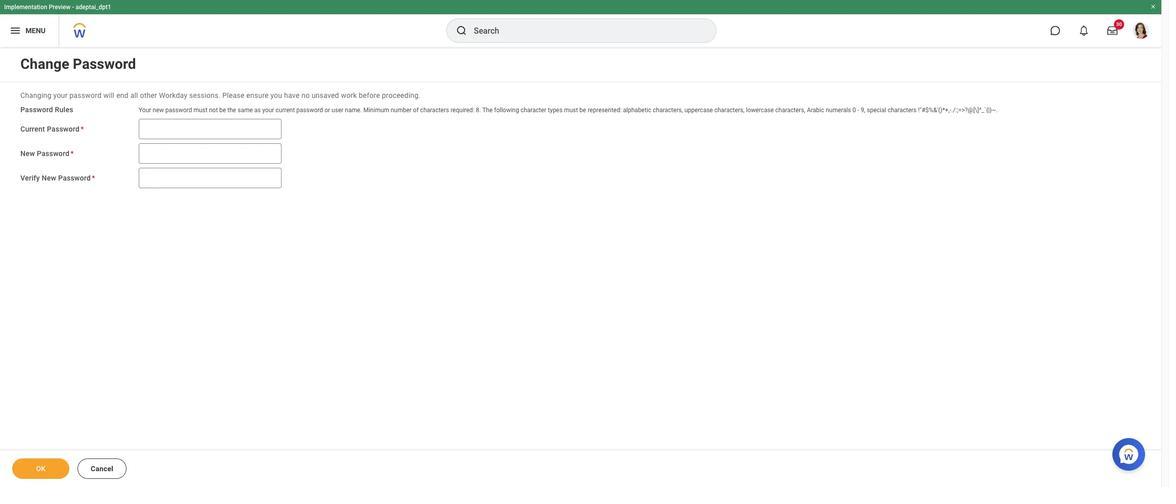 Task type: describe. For each thing, give the bounding box(es) containing it.
change
[[20, 56, 69, 72]]

- inside password rules element
[[858, 107, 860, 114]]

please
[[223, 91, 245, 100]]

represented:
[[588, 107, 622, 114]]

2 characters, from the left
[[715, 107, 745, 114]]

your
[[139, 107, 151, 114]]

1 vertical spatial new
[[42, 174, 56, 182]]

2 horizontal spatial password
[[297, 107, 323, 114]]

9,
[[861, 107, 866, 114]]

current
[[20, 125, 45, 133]]

or
[[325, 107, 330, 114]]

2 must from the left
[[564, 107, 578, 114]]

30 button
[[1102, 19, 1125, 42]]

!"#$%&'()*+,-
[[919, 107, 952, 114]]

2 be from the left
[[580, 107, 587, 114]]

change password
[[20, 56, 136, 72]]

the
[[483, 107, 493, 114]]

1 be from the left
[[219, 107, 226, 114]]

adeptai_dpt1
[[76, 4, 111, 11]]

3 characters, from the left
[[776, 107, 806, 114]]

justify image
[[9, 24, 21, 37]]

Current Password password field
[[139, 119, 282, 139]]

other
[[140, 91, 157, 100]]

as
[[254, 107, 261, 114]]

password for will
[[70, 91, 102, 100]]

number
[[391, 107, 412, 114]]

sessions.
[[189, 91, 221, 100]]

inbox large image
[[1108, 26, 1118, 36]]

rules
[[55, 106, 73, 114]]

ok
[[36, 465, 46, 473]]

menu
[[26, 26, 46, 35]]

you
[[271, 91, 282, 100]]

1 characters from the left
[[420, 107, 449, 114]]

have
[[284, 91, 300, 100]]

profile logan mcneil image
[[1134, 22, 1150, 41]]

current
[[276, 107, 295, 114]]

search image
[[456, 24, 468, 37]]

not
[[209, 107, 218, 114]]

ensure
[[247, 91, 269, 100]]

work
[[341, 91, 357, 100]]

0 horizontal spatial new
[[20, 150, 35, 158]]

30
[[1117, 21, 1123, 27]]

1 must from the left
[[194, 107, 208, 114]]

./:;=>?@[\]^_`{|}~.
[[952, 107, 998, 114]]

character
[[521, 107, 547, 114]]

1 characters, from the left
[[653, 107, 683, 114]]

password for new password
[[37, 150, 70, 158]]

8.
[[476, 107, 481, 114]]

current password
[[20, 125, 80, 133]]

your inside password rules element
[[262, 107, 274, 114]]

before
[[359, 91, 380, 100]]

password rules
[[20, 106, 73, 114]]

user
[[332, 107, 344, 114]]

required:
[[451, 107, 475, 114]]

arabic
[[807, 107, 825, 114]]

new
[[153, 107, 164, 114]]

- inside menu banner
[[72, 4, 74, 11]]

implementation preview -   adeptai_dpt1
[[4, 4, 111, 11]]

Verify New Password password field
[[139, 168, 282, 188]]

menu banner
[[0, 0, 1162, 47]]

implementation
[[4, 4, 47, 11]]

will
[[104, 91, 115, 100]]

all
[[130, 91, 138, 100]]

password rules element
[[139, 106, 998, 114]]



Task type: vqa. For each thing, say whether or not it's contained in the screenshot.
left New
yes



Task type: locate. For each thing, give the bounding box(es) containing it.
0 vertical spatial new
[[20, 150, 35, 158]]

2 characters from the left
[[888, 107, 917, 114]]

end
[[116, 91, 129, 100]]

1 vertical spatial -
[[858, 107, 860, 114]]

characters,
[[653, 107, 683, 114], [715, 107, 745, 114], [776, 107, 806, 114]]

lowercase
[[747, 107, 774, 114]]

0 horizontal spatial be
[[219, 107, 226, 114]]

your right as
[[262, 107, 274, 114]]

no
[[302, 91, 310, 100]]

new right verify
[[42, 174, 56, 182]]

proceeding.
[[382, 91, 421, 100]]

must right types
[[564, 107, 578, 114]]

special
[[867, 107, 887, 114]]

password for change password
[[73, 56, 136, 72]]

password up will at the top left of page
[[73, 56, 136, 72]]

1 horizontal spatial password
[[166, 107, 192, 114]]

0 vertical spatial -
[[72, 4, 74, 11]]

characters right of
[[420, 107, 449, 114]]

password down rules
[[47, 125, 80, 133]]

workday
[[159, 91, 188, 100]]

0 horizontal spatial characters,
[[653, 107, 683, 114]]

characters, right "alphabetic"
[[653, 107, 683, 114]]

close environment banner image
[[1151, 4, 1157, 10]]

be
[[219, 107, 226, 114], [580, 107, 587, 114]]

password down no
[[297, 107, 323, 114]]

1 vertical spatial your
[[262, 107, 274, 114]]

changing your password will end all other workday sessions. please ensure you have no unsaved work before proceeding.
[[20, 91, 421, 100]]

2 horizontal spatial characters,
[[776, 107, 806, 114]]

1 horizontal spatial be
[[580, 107, 587, 114]]

menu button
[[0, 14, 59, 47]]

1 horizontal spatial characters
[[888, 107, 917, 114]]

Search Workday  search field
[[474, 19, 696, 42]]

alphabetic
[[623, 107, 652, 114]]

cancel button
[[78, 459, 127, 479]]

of
[[413, 107, 419, 114]]

new
[[20, 150, 35, 158], [42, 174, 56, 182]]

1 horizontal spatial must
[[564, 107, 578, 114]]

your
[[53, 91, 68, 100], [262, 107, 274, 114]]

characters, left lowercase
[[715, 107, 745, 114]]

new password
[[20, 150, 70, 158]]

- right '0'
[[858, 107, 860, 114]]

the
[[228, 107, 236, 114]]

unsaved
[[312, 91, 339, 100]]

verify
[[20, 174, 40, 182]]

changing
[[20, 91, 52, 100]]

1 horizontal spatial new
[[42, 174, 56, 182]]

-
[[72, 4, 74, 11], [858, 107, 860, 114]]

characters right special
[[888, 107, 917, 114]]

uppercase
[[685, 107, 713, 114]]

types
[[548, 107, 563, 114]]

characters
[[420, 107, 449, 114], [888, 107, 917, 114]]

verify new password
[[20, 174, 91, 182]]

following
[[494, 107, 519, 114]]

cancel
[[91, 465, 113, 473]]

be left the the
[[219, 107, 226, 114]]

must
[[194, 107, 208, 114], [564, 107, 578, 114]]

characters, left arabic
[[776, 107, 806, 114]]

1 horizontal spatial your
[[262, 107, 274, 114]]

0
[[853, 107, 857, 114]]

workday assistant region
[[1113, 434, 1150, 471]]

notifications large image
[[1080, 26, 1090, 36]]

be left represented:
[[580, 107, 587, 114]]

0 horizontal spatial must
[[194, 107, 208, 114]]

0 horizontal spatial characters
[[420, 107, 449, 114]]

password left will at the top left of page
[[70, 91, 102, 100]]

ok button
[[12, 459, 69, 479]]

1 horizontal spatial -
[[858, 107, 860, 114]]

0 horizontal spatial -
[[72, 4, 74, 11]]

password up verify new password
[[37, 150, 70, 158]]

password
[[70, 91, 102, 100], [166, 107, 192, 114], [297, 107, 323, 114]]

password for current password
[[47, 125, 80, 133]]

1 horizontal spatial characters,
[[715, 107, 745, 114]]

name.
[[345, 107, 362, 114]]

your new password must not be the same as your current password or user name. minimum number of characters required: 8. the following character types must be represented: alphabetic characters, uppercase characters, lowercase characters, arabic numerals 0 - 9, special characters !"#$%&'()*+,-./:;=>?@[\]^_`{|}~.
[[139, 107, 998, 114]]

password down changing
[[20, 106, 53, 114]]

must left not
[[194, 107, 208, 114]]

password down the workday at the left of the page
[[166, 107, 192, 114]]

preview
[[49, 4, 71, 11]]

password for must
[[166, 107, 192, 114]]

numerals
[[826, 107, 852, 114]]

password down new password on the left of page
[[58, 174, 91, 182]]

0 horizontal spatial password
[[70, 91, 102, 100]]

your up rules
[[53, 91, 68, 100]]

same
[[238, 107, 253, 114]]

0 vertical spatial your
[[53, 91, 68, 100]]

New Password password field
[[139, 143, 282, 164]]

0 horizontal spatial your
[[53, 91, 68, 100]]

password
[[73, 56, 136, 72], [20, 106, 53, 114], [47, 125, 80, 133], [37, 150, 70, 158], [58, 174, 91, 182]]

minimum
[[364, 107, 389, 114]]

new up verify
[[20, 150, 35, 158]]

- right preview
[[72, 4, 74, 11]]



